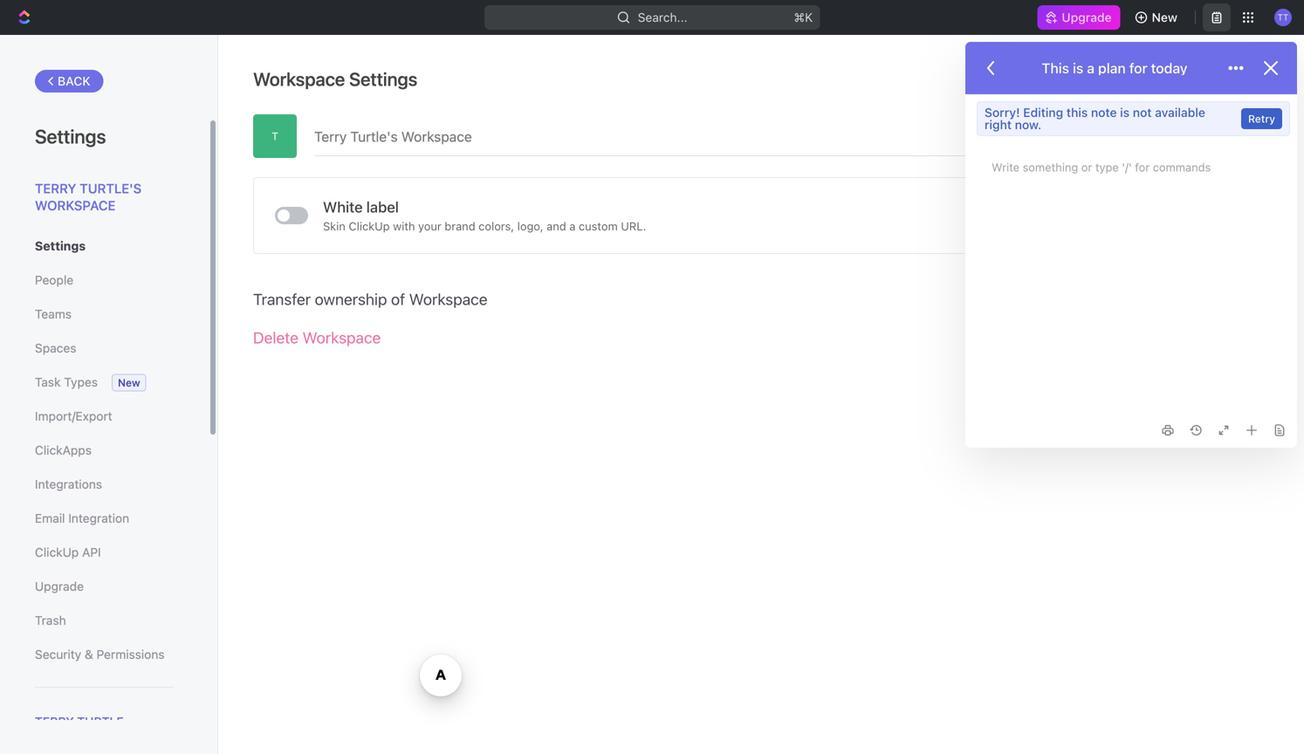 Task type: vqa. For each thing, say whether or not it's contained in the screenshot.
Drop files here to attach at the top right
no



Task type: describe. For each thing, give the bounding box(es) containing it.
with
[[393, 220, 415, 233]]

workspace settings
[[253, 68, 418, 90]]

retry button
[[1242, 108, 1283, 129]]

⌘k
[[794, 10, 813, 24]]

delete workspace button
[[253, 319, 381, 357]]

teams link
[[35, 300, 174, 329]]

&
[[85, 648, 93, 662]]

delete
[[253, 328, 299, 347]]

api
[[82, 545, 101, 560]]

integrations link
[[35, 470, 174, 500]]

a inside white label skin clickup with your brand colors, logo, and a custom url.
[[570, 220, 576, 233]]

of
[[391, 290, 405, 309]]

white label skin clickup with your brand colors, logo, and a custom url.
[[323, 198, 647, 233]]

skin
[[323, 220, 346, 233]]

Team Na﻿me text field
[[314, 114, 1270, 155]]

and
[[547, 220, 567, 233]]

settings link
[[35, 231, 174, 261]]

workspace inside dropdown button
[[409, 290, 488, 309]]

available
[[1156, 105, 1206, 120]]

security
[[35, 648, 81, 662]]

terry turtle's workspace
[[35, 181, 142, 213]]

0 vertical spatial upgrade link
[[1038, 5, 1121, 30]]

workspace up t
[[253, 68, 345, 90]]

custom
[[579, 220, 618, 233]]

right
[[985, 117, 1012, 132]]

is not available right now.
[[985, 105, 1206, 132]]

this is a plan for today
[[1042, 60, 1188, 76]]

import/export link
[[35, 402, 174, 431]]

workspace down ownership
[[303, 328, 381, 347]]

workspace inside terry turtle's workspace
[[35, 198, 116, 213]]

clickapps
[[35, 443, 92, 458]]

logo,
[[518, 220, 544, 233]]

not
[[1133, 105, 1152, 120]]

white
[[323, 198, 363, 216]]

turtle
[[77, 715, 124, 729]]

terry for terry turtle's workspace
[[35, 181, 76, 196]]

clickup inside white label skin clickup with your brand colors, logo, and a custom url.
[[349, 220, 390, 233]]

tt button
[[1270, 3, 1298, 31]]

spaces
[[35, 341, 76, 355]]

transfer ownership of workspace
[[253, 290, 488, 309]]

search...
[[638, 10, 688, 24]]

back
[[58, 74, 91, 88]]

ownership
[[315, 290, 387, 309]]

people
[[35, 273, 73, 287]]

integrations
[[35, 477, 102, 492]]



Task type: locate. For each thing, give the bounding box(es) containing it.
0 vertical spatial upgrade
[[1062, 10, 1112, 24]]

a right and at left
[[570, 220, 576, 233]]

email
[[35, 511, 65, 526]]

sorry! editing this note
[[985, 105, 1117, 120]]

terry left turtle's
[[35, 181, 76, 196]]

a
[[1088, 60, 1095, 76], [570, 220, 576, 233]]

clickapps link
[[35, 436, 174, 465]]

terry left turtle
[[35, 715, 74, 729]]

a left plan
[[1088, 60, 1095, 76]]

0 vertical spatial new
[[1152, 10, 1178, 24]]

1 vertical spatial clickup
[[35, 545, 79, 560]]

clickup inside settings element
[[35, 545, 79, 560]]

terry turtle
[[35, 715, 124, 729]]

is right this
[[1073, 60, 1084, 76]]

1 horizontal spatial a
[[1088, 60, 1095, 76]]

terry for terry turtle
[[35, 715, 74, 729]]

upgrade inside settings element
[[35, 579, 84, 594]]

sorry!
[[985, 105, 1021, 120]]

0 vertical spatial terry
[[35, 181, 76, 196]]

upgrade up plan
[[1062, 10, 1112, 24]]

upgrade link up "trash" link
[[35, 572, 174, 602]]

editing
[[1024, 105, 1064, 120]]

0 horizontal spatial upgrade
[[35, 579, 84, 594]]

0 horizontal spatial upgrade link
[[35, 572, 174, 602]]

spaces link
[[35, 334, 174, 363]]

clickup api
[[35, 545, 101, 560]]

back link
[[35, 70, 104, 93]]

transfer ownership of workspace button
[[253, 280, 488, 319]]

this
[[1067, 105, 1088, 120]]

0 horizontal spatial is
[[1073, 60, 1084, 76]]

transfer ownership of workspace button
[[253, 280, 488, 319]]

1 vertical spatial terry
[[35, 715, 74, 729]]

plan
[[1099, 60, 1126, 76]]

delete workspace
[[253, 328, 381, 347]]

1 vertical spatial upgrade link
[[35, 572, 174, 602]]

upgrade link
[[1038, 5, 1121, 30], [35, 572, 174, 602]]

types
[[64, 375, 98, 390]]

turtle's
[[80, 181, 142, 196]]

integration
[[68, 511, 129, 526]]

1 vertical spatial a
[[570, 220, 576, 233]]

clickup down label
[[349, 220, 390, 233]]

settings
[[349, 68, 418, 90], [35, 125, 106, 148], [35, 239, 86, 253]]

1 terry from the top
[[35, 181, 76, 196]]

1 horizontal spatial clickup
[[349, 220, 390, 233]]

1 vertical spatial new
[[118, 377, 140, 389]]

retry
[[1249, 113, 1276, 125]]

1 vertical spatial is
[[1121, 105, 1130, 120]]

new up import/export link
[[118, 377, 140, 389]]

trash link
[[35, 606, 174, 636]]

terry inside terry turtle's workspace
[[35, 181, 76, 196]]

colors,
[[479, 220, 514, 233]]

1 vertical spatial settings
[[35, 125, 106, 148]]

task
[[35, 375, 61, 390]]

new up the today
[[1152, 10, 1178, 24]]

brand
[[445, 220, 476, 233]]

people link
[[35, 265, 174, 295]]

security & permissions
[[35, 648, 165, 662]]

1 horizontal spatial new
[[1152, 10, 1178, 24]]

new
[[1152, 10, 1178, 24], [118, 377, 140, 389]]

import/export
[[35, 409, 112, 424]]

is left not
[[1121, 105, 1130, 120]]

0 horizontal spatial new
[[118, 377, 140, 389]]

1 vertical spatial upgrade
[[35, 579, 84, 594]]

upgrade down clickup api
[[35, 579, 84, 594]]

url.
[[621, 220, 647, 233]]

transfer
[[253, 290, 311, 309]]

workspace right 'of'
[[409, 290, 488, 309]]

0 vertical spatial a
[[1088, 60, 1095, 76]]

new inside settings element
[[118, 377, 140, 389]]

permissions
[[97, 648, 165, 662]]

1 horizontal spatial upgrade link
[[1038, 5, 1121, 30]]

clickup left api
[[35, 545, 79, 560]]

upgrade link up this
[[1038, 5, 1121, 30]]

0 horizontal spatial a
[[570, 220, 576, 233]]

workspace
[[253, 68, 345, 90], [35, 198, 116, 213], [409, 290, 488, 309], [303, 328, 381, 347]]

for
[[1130, 60, 1148, 76]]

task types
[[35, 375, 98, 390]]

0 vertical spatial settings
[[349, 68, 418, 90]]

is inside is not available right now.
[[1121, 105, 1130, 120]]

today
[[1152, 60, 1188, 76]]

clickup api link
[[35, 538, 174, 568]]

workspace down turtle's
[[35, 198, 116, 213]]

clickup
[[349, 220, 390, 233], [35, 545, 79, 560]]

0 vertical spatial clickup
[[349, 220, 390, 233]]

2 terry from the top
[[35, 715, 74, 729]]

2 vertical spatial settings
[[35, 239, 86, 253]]

email integration
[[35, 511, 129, 526]]

terry
[[35, 181, 76, 196], [35, 715, 74, 729]]

t
[[272, 130, 278, 142]]

now.
[[1015, 117, 1042, 132]]

0 horizontal spatial clickup
[[35, 545, 79, 560]]

your
[[418, 220, 442, 233]]

note
[[1092, 105, 1117, 120]]

this
[[1042, 60, 1070, 76]]

1 horizontal spatial upgrade
[[1062, 10, 1112, 24]]

new button
[[1128, 3, 1189, 31]]

upgrade
[[1062, 10, 1112, 24], [35, 579, 84, 594]]

settings element
[[0, 35, 218, 755]]

email integration link
[[35, 504, 174, 534]]

1 horizontal spatial is
[[1121, 105, 1130, 120]]

label
[[367, 198, 399, 216]]

is
[[1073, 60, 1084, 76], [1121, 105, 1130, 120]]

teams
[[35, 307, 72, 321]]

0 vertical spatial is
[[1073, 60, 1084, 76]]

tt
[[1278, 12, 1289, 22]]

security & permissions link
[[35, 640, 174, 670]]

new inside button
[[1152, 10, 1178, 24]]

trash
[[35, 614, 66, 628]]



